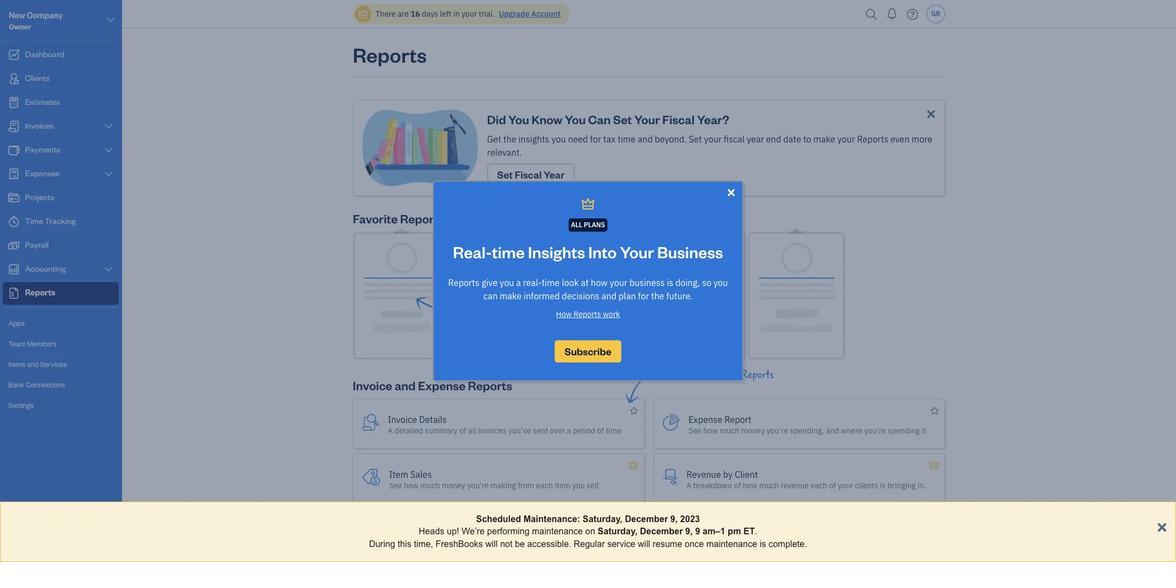 Task type: vqa. For each thing, say whether or not it's contained in the screenshot.
categories
no



Task type: describe. For each thing, give the bounding box(es) containing it.
complete.
[[769, 540, 807, 549]]

see for expense report
[[688, 426, 701, 436]]

and up detailed
[[395, 378, 416, 393]]

× dialog
[[0, 502, 1176, 562]]

up!
[[447, 527, 459, 537]]

× button
[[1157, 516, 1167, 536]]

period
[[573, 426, 595, 436]]

much for report
[[720, 426, 739, 436]]

payments reports
[[353, 519, 455, 534]]

update favorite status for expense report image
[[930, 404, 939, 418]]

how inside the "item sales see how much money you're making from each item you sell"
[[404, 481, 419, 491]]

invoice and expense reports
[[353, 378, 512, 393]]

into
[[588, 241, 617, 262]]

in
[[453, 9, 460, 19]]

future.
[[666, 291, 693, 302]]

bank connections link
[[3, 376, 119, 395]]

plans
[[584, 221, 605, 229]]

where
[[841, 426, 863, 436]]

1 vertical spatial crown image
[[628, 545, 639, 559]]

apps link
[[3, 314, 119, 333]]

the inside the get the insights you need for tax time and beyond. set your fiscal year end date to make your reports even more relevant.
[[503, 134, 516, 145]]

you inside the get the insights you need for tax time and beyond. set your fiscal year end date to make your reports even more relevant.
[[551, 134, 566, 145]]

0 vertical spatial saturday,
[[583, 515, 622, 524]]

0 vertical spatial december
[[625, 515, 668, 524]]

and inside the reports give you a real-time look at how your business is doing, so you can make informed decisions and plan for the future.
[[602, 291, 616, 302]]

chevron large down image
[[104, 122, 114, 131]]

of left all
[[459, 426, 466, 436]]

1 you from the left
[[508, 111, 529, 127]]

heads
[[419, 527, 444, 537]]

reports down decisions
[[574, 310, 601, 320]]

all
[[571, 221, 582, 229]]

reports up the "time,"
[[410, 519, 455, 534]]

sell
[[587, 481, 599, 491]]

scheduled maintenance: saturday, december 9, 2023 heads up! we're performing maintenance on saturday, december 9, 9 am–1 pm et . during this time, freshbooks will not be accessible. regular service will resume once maintenance is complete.
[[369, 515, 807, 549]]

relevant.
[[487, 147, 522, 158]]

much inside revenue by client a breakdown of how much revenue each of your clients is bringing in.
[[759, 481, 779, 491]]

the inside the reports give you a real-time look at how your business is doing, so you can make informed decisions and plan for the future.
[[651, 291, 664, 302]]

a inside revenue by client a breakdown of how much revenue each of your clients is bringing in.
[[687, 481, 692, 491]]

give
[[481, 277, 498, 288]]

crown image for revenue by client
[[928, 459, 940, 473]]

upgrade
[[499, 9, 529, 19]]

regular
[[574, 540, 605, 549]]

more
[[912, 134, 932, 145]]

crown image for item sales
[[628, 459, 639, 473]]

you right the give
[[500, 277, 514, 288]]

chevron large down image for chart image
[[104, 265, 114, 274]]

report image
[[7, 288, 21, 299]]

×
[[1157, 516, 1167, 536]]

business
[[629, 277, 665, 288]]

it
[[922, 426, 926, 436]]

can
[[588, 111, 611, 127]]

make inside the get the insights you need for tax time and beyond. set your fiscal year end date to make your reports even more relevant.
[[813, 134, 835, 145]]

this
[[398, 540, 411, 549]]

a inside invoice details a detailed summary of all invoices you've sent over a period of time
[[567, 426, 571, 436]]

set fiscal year
[[497, 168, 565, 181]]

be
[[515, 540, 525, 549]]

bringing
[[888, 481, 916, 491]]

1 horizontal spatial close image
[[925, 108, 937, 120]]

update favorite status for payments collected image
[[930, 545, 939, 559]]

reports inside the reports give you a real-time look at how your business is doing, so you can make informed decisions and plan for the future.
[[448, 277, 479, 288]]

reports down plan in the right bottom of the page
[[610, 308, 643, 321]]

at
[[581, 277, 589, 288]]

plan
[[619, 291, 636, 302]]

look
[[562, 277, 579, 288]]

once
[[685, 540, 704, 549]]

of right the period
[[597, 426, 604, 436]]

real-time insights into your business
[[453, 241, 723, 262]]

invoice image
[[7, 121, 21, 132]]

real-
[[453, 241, 492, 262]]

you inside the "item sales see how much money you're making from each item you sell"
[[572, 481, 585, 491]]

chart image
[[7, 264, 21, 275]]

easy
[[486, 308, 508, 321]]

2 will from the left
[[638, 540, 650, 549]]

close image inside real-time insights into your business dialog
[[725, 186, 737, 200]]

bank connections
[[8, 381, 65, 389]]

scheduled
[[476, 515, 521, 524]]

1 horizontal spatial maintenance
[[706, 540, 757, 549]]

0 vertical spatial set
[[613, 111, 632, 127]]

by
[[723, 469, 733, 480]]

time,
[[414, 540, 433, 549]]

money image
[[7, 240, 21, 251]]

much for sales
[[420, 481, 440, 491]]

time inside the get the insights you need for tax time and beyond. set your fiscal year end date to make your reports even more relevant.
[[618, 134, 636, 145]]

members
[[27, 339, 57, 348]]

did you know you can set your fiscal year?
[[487, 111, 729, 127]]

payments
[[353, 519, 408, 534]]

for inside the reports give you a real-time look at how your business is doing, so you can make informed decisions and plan for the future.
[[638, 291, 649, 302]]

for inside the get the insights you need for tax time and beyond. set your fiscal year end date to make your reports even more relevant.
[[590, 134, 601, 145]]

insights
[[518, 134, 549, 145]]

update favorite status for invoice details image
[[630, 404, 638, 418]]

left
[[440, 9, 451, 19]]

1 vertical spatial december
[[640, 527, 683, 537]]

project image
[[7, 192, 21, 204]]

year?
[[697, 111, 729, 127]]

items and services
[[8, 360, 67, 369]]

2 horizontal spatial you're
[[864, 426, 886, 436]]

0 vertical spatial maintenance
[[532, 527, 583, 537]]

reports down there
[[353, 42, 427, 68]]

easy access to your favorite reports
[[486, 308, 643, 321]]

breakdown
[[693, 481, 732, 491]]

bank
[[8, 381, 24, 389]]

search image
[[863, 6, 880, 22]]

fiscal inside button
[[515, 168, 542, 181]]

invoices
[[478, 426, 506, 436]]

get the insights you need for tax time and beyond. set your fiscal year end date to make your reports even more relevant.
[[487, 134, 932, 158]]

informed
[[524, 291, 560, 302]]

all plans
[[571, 221, 605, 229]]

accessible.
[[527, 540, 571, 549]]

end
[[766, 134, 781, 145]]

during
[[369, 540, 395, 549]]

tax
[[603, 134, 616, 145]]

freshbooks
[[436, 540, 483, 549]]

2023
[[680, 515, 700, 524]]

client image
[[7, 73, 21, 84]]

resume
[[653, 540, 682, 549]]

chevron large down image for expense icon
[[104, 170, 114, 179]]

revenue by client a breakdown of how much revenue each of your clients is bringing in.
[[687, 469, 926, 491]]

did you know you can set your fiscal year? image
[[362, 109, 487, 187]]

favorite
[[353, 211, 398, 226]]

invoice for invoice details a detailed summary of all invoices you've sent over a period of time
[[388, 414, 417, 425]]

business
[[657, 241, 723, 262]]

and inside main element
[[27, 360, 39, 369]]

you've
[[508, 426, 531, 436]]

item sales see how much money you're making from each item you sell
[[389, 469, 599, 491]]

invoice details a detailed summary of all invoices you've sent over a period of time
[[388, 414, 621, 436]]

need
[[568, 134, 588, 145]]

reports up invoice details a detailed summary of all invoices you've sent over a period of time
[[468, 378, 512, 393]]

a inside the reports give you a real-time look at how your business is doing, so you can make informed decisions and plan for the future.
[[516, 277, 521, 288]]

upgrade account link
[[497, 9, 561, 19]]

subscribe
[[565, 345, 611, 358]]

sales
[[410, 469, 432, 480]]

on
[[585, 527, 595, 537]]



Task type: locate. For each thing, give the bounding box(es) containing it.
1 vertical spatial fiscal
[[515, 168, 542, 181]]

go to help image
[[904, 6, 921, 22]]

your up plan in the right bottom of the page
[[610, 277, 627, 288]]

services
[[40, 360, 67, 369]]

chevron large down image
[[106, 13, 116, 27], [104, 146, 114, 155], [104, 170, 114, 179], [104, 265, 114, 274]]

1 horizontal spatial to
[[803, 134, 811, 145]]

and left where
[[826, 426, 839, 436]]

a right over
[[567, 426, 571, 436]]

saturday,
[[583, 515, 622, 524], [598, 527, 637, 537]]

see inside expense report see how much money you're spending, and where you're spending it
[[688, 426, 701, 436]]

0 vertical spatial expense
[[418, 378, 466, 393]]

much inside the "item sales see how much money you're making from each item you sell"
[[420, 481, 440, 491]]

set fiscal year button
[[487, 164, 575, 186]]

is inside revenue by client a breakdown of how much revenue each of your clients is bringing in.
[[880, 481, 886, 491]]

your up beyond. on the top of page
[[634, 111, 660, 127]]

performing
[[487, 527, 530, 537]]

0 vertical spatial the
[[503, 134, 516, 145]]

much
[[720, 426, 739, 436], [420, 481, 440, 491], [759, 481, 779, 491]]

a inside invoice details a detailed summary of all invoices you've sent over a period of time
[[388, 426, 393, 436]]

each inside the "item sales see how much money you're making from each item you sell"
[[536, 481, 553, 491]]

summary
[[425, 426, 458, 436]]

0 vertical spatial see
[[688, 426, 701, 436]]

0 horizontal spatial each
[[536, 481, 553, 491]]

0 horizontal spatial a
[[388, 426, 393, 436]]

money up up!
[[442, 481, 465, 491]]

know
[[532, 111, 562, 127]]

0 horizontal spatial make
[[500, 291, 522, 302]]

details
[[419, 414, 447, 425]]

items and services link
[[3, 355, 119, 374]]

of down "client"
[[734, 481, 741, 491]]

1 horizontal spatial the
[[651, 291, 664, 302]]

time up 'informed'
[[542, 277, 560, 288]]

money for report
[[741, 426, 765, 436]]

.
[[755, 527, 757, 537]]

0 horizontal spatial you're
[[467, 481, 489, 491]]

and inside expense report see how much money you're spending, and where you're spending it
[[826, 426, 839, 436]]

1 vertical spatial set
[[689, 134, 702, 145]]

will right service
[[638, 540, 650, 549]]

to down 'informed'
[[540, 308, 549, 321]]

0 vertical spatial a
[[516, 277, 521, 288]]

close image down the get the insights you need for tax time and beyond. set your fiscal year end date to make your reports even more relevant.
[[725, 186, 737, 200]]

you
[[551, 134, 566, 145], [500, 277, 514, 288], [713, 277, 728, 288], [572, 481, 585, 491]]

1 horizontal spatial each
[[811, 481, 827, 491]]

payment image
[[7, 145, 21, 156]]

team
[[8, 339, 26, 348]]

your right in
[[461, 9, 477, 19]]

there are 16 days left in your trial. upgrade account
[[376, 9, 561, 19]]

close image
[[925, 108, 937, 120], [725, 186, 737, 200]]

expense image
[[7, 169, 21, 180]]

how inside the reports give you a real-time look at how your business is doing, so you can make informed decisions and plan for the future.
[[591, 277, 608, 288]]

crown image down update favorite status for invoice details icon
[[628, 459, 639, 473]]

revenue
[[781, 481, 809, 491]]

how
[[591, 277, 608, 288], [703, 426, 718, 436], [404, 481, 419, 491], [743, 481, 757, 491]]

your inside real-time insights into your business dialog
[[620, 241, 654, 262]]

your left the 'even'
[[837, 134, 855, 145]]

0 vertical spatial for
[[590, 134, 601, 145]]

items
[[8, 360, 25, 369]]

0 horizontal spatial to
[[540, 308, 549, 321]]

make
[[813, 134, 835, 145], [500, 291, 522, 302]]

money inside expense report see how much money you're spending, and where you're spending it
[[741, 426, 765, 436]]

a down revenue
[[687, 481, 692, 491]]

time inside invoice details a detailed summary of all invoices you've sent over a period of time
[[606, 426, 621, 436]]

reports left the give
[[448, 277, 479, 288]]

1 crown image from the left
[[628, 459, 639, 473]]

owner
[[9, 22, 31, 31]]

of
[[459, 426, 466, 436], [597, 426, 604, 436], [734, 481, 741, 491], [829, 481, 836, 491]]

0 horizontal spatial fiscal
[[515, 168, 542, 181]]

timer image
[[7, 216, 21, 227]]

0 horizontal spatial crown image
[[357, 8, 369, 20]]

1 vertical spatial close image
[[725, 186, 737, 200]]

maintenance down pm
[[706, 540, 757, 549]]

expense left report
[[688, 414, 722, 425]]

are
[[398, 9, 409, 19]]

you're right where
[[864, 426, 886, 436]]

each left item
[[536, 481, 553, 491]]

and inside the get the insights you need for tax time and beyond. set your fiscal year end date to make your reports even more relevant.
[[638, 134, 653, 145]]

is inside the reports give you a real-time look at how your business is doing, so you can make informed decisions and plan for the future.
[[667, 277, 673, 288]]

settings link
[[3, 396, 119, 415]]

reports give you a real-time look at how your business is doing, so you can make informed decisions and plan for the future.
[[448, 277, 728, 302]]

all
[[468, 426, 476, 436]]

0 vertical spatial your
[[634, 111, 660, 127]]

set inside button
[[497, 168, 513, 181]]

0 horizontal spatial crown image
[[628, 459, 639, 473]]

of left clients
[[829, 481, 836, 491]]

0 vertical spatial a
[[388, 426, 393, 436]]

spending,
[[790, 426, 824, 436]]

set right beyond. on the top of page
[[689, 134, 702, 145]]

sent
[[533, 426, 548, 436]]

you up need
[[565, 111, 586, 127]]

1 each from the left
[[536, 481, 553, 491]]

how inside expense report see how much money you're spending, and where you're spending it
[[703, 426, 718, 436]]

not
[[500, 540, 513, 549]]

your down 'informed'
[[551, 308, 571, 321]]

2 you from the left
[[565, 111, 586, 127]]

you left need
[[551, 134, 566, 145]]

your
[[461, 9, 477, 19], [704, 134, 722, 145], [837, 134, 855, 145], [610, 277, 627, 288], [551, 308, 571, 321], [838, 481, 853, 491]]

0 vertical spatial 9,
[[670, 515, 678, 524]]

is up future.
[[667, 277, 673, 288]]

invoice inside invoice details a detailed summary of all invoices you've sent over a period of time
[[388, 414, 417, 425]]

am–1
[[703, 527, 725, 537]]

0 vertical spatial fiscal
[[662, 111, 695, 127]]

money inside the "item sales see how much money you're making from each item you sell"
[[442, 481, 465, 491]]

your left clients
[[838, 481, 853, 491]]

1 vertical spatial a
[[567, 426, 571, 436]]

1 horizontal spatial a
[[567, 426, 571, 436]]

1 horizontal spatial much
[[720, 426, 739, 436]]

9, left 9
[[685, 527, 693, 537]]

crown image
[[628, 459, 639, 473], [928, 459, 940, 473]]

2 vertical spatial is
[[760, 540, 766, 549]]

2 crown image from the left
[[928, 459, 940, 473]]

chevron large down image for payment icon
[[104, 146, 114, 155]]

make right date
[[813, 134, 835, 145]]

you're inside the "item sales see how much money you're making from each item you sell"
[[467, 481, 489, 491]]

how
[[556, 310, 572, 320]]

each inside revenue by client a breakdown of how much revenue each of your clients is bringing in.
[[811, 481, 827, 491]]

estimate image
[[7, 97, 21, 108]]

clients
[[855, 481, 878, 491]]

close image up the more at the right top
[[925, 108, 937, 120]]

2 horizontal spatial is
[[880, 481, 886, 491]]

you right the did at left top
[[508, 111, 529, 127]]

0 vertical spatial invoice
[[353, 378, 392, 393]]

much down report
[[720, 426, 739, 436]]

item
[[389, 469, 408, 480]]

you're for sales
[[467, 481, 489, 491]]

is inside scheduled maintenance: saturday, december 9, 2023 heads up! we're performing maintenance on saturday, december 9, 9 am–1 pm et . during this time, freshbooks will not be accessible. regular service will resume once maintenance is complete.
[[760, 540, 766, 549]]

1 vertical spatial 9,
[[685, 527, 693, 537]]

1 vertical spatial is
[[880, 481, 886, 491]]

0 horizontal spatial a
[[516, 277, 521, 288]]

1 horizontal spatial you
[[565, 111, 586, 127]]

new company owner
[[9, 10, 63, 31]]

0 horizontal spatial close image
[[725, 186, 737, 200]]

each for revenue by client
[[811, 481, 827, 491]]

1 vertical spatial see
[[389, 481, 402, 491]]

0 vertical spatial to
[[803, 134, 811, 145]]

so
[[702, 277, 711, 288]]

0 horizontal spatial money
[[442, 481, 465, 491]]

1 horizontal spatial crown image
[[628, 545, 639, 559]]

team members
[[8, 339, 57, 348]]

each for item sales
[[536, 481, 553, 491]]

0 horizontal spatial expense
[[418, 378, 466, 393]]

0 vertical spatial crown image
[[357, 8, 369, 20]]

1 vertical spatial expense
[[688, 414, 722, 425]]

december
[[625, 515, 668, 524], [640, 527, 683, 537]]

make inside the reports give you a real-time look at how your business is doing, so you can make informed decisions and plan for the future.
[[500, 291, 522, 302]]

we're
[[462, 527, 485, 537]]

how down the sales
[[404, 481, 419, 491]]

money for sales
[[442, 481, 465, 491]]

report
[[724, 414, 751, 425]]

reports right favorite
[[400, 211, 444, 226]]

see for item sales
[[389, 481, 402, 491]]

apps
[[8, 319, 25, 328]]

maintenance
[[532, 527, 583, 537], [706, 540, 757, 549]]

maintenance:
[[523, 515, 580, 524]]

will left not
[[485, 540, 498, 549]]

there
[[376, 9, 396, 19]]

expense inside expense report see how much money you're spending, and where you're spending it
[[688, 414, 722, 425]]

even
[[890, 134, 909, 145]]

saturday, up service
[[598, 527, 637, 537]]

saturday, up "on" in the bottom of the page
[[583, 515, 622, 524]]

to inside the get the insights you need for tax time and beyond. set your fiscal year end date to make your reports even more relevant.
[[803, 134, 811, 145]]

each
[[536, 481, 553, 491], [811, 481, 827, 491]]

1 horizontal spatial will
[[638, 540, 650, 549]]

1 vertical spatial a
[[687, 481, 692, 491]]

expense up details
[[418, 378, 466, 393]]

making
[[491, 481, 516, 491]]

1 vertical spatial your
[[620, 241, 654, 262]]

and left beyond. on the top of page
[[638, 134, 653, 145]]

access
[[510, 308, 538, 321]]

1 vertical spatial saturday,
[[598, 527, 637, 537]]

from
[[518, 481, 534, 491]]

1 horizontal spatial fiscal
[[662, 111, 695, 127]]

money down report
[[741, 426, 765, 436]]

crown image down update favorite status for expense report icon
[[928, 459, 940, 473]]

favorite
[[574, 308, 608, 321]]

0 vertical spatial make
[[813, 134, 835, 145]]

trial.
[[479, 9, 495, 19]]

can
[[483, 291, 498, 302]]

1 vertical spatial maintenance
[[706, 540, 757, 549]]

1 horizontal spatial for
[[638, 291, 649, 302]]

2 horizontal spatial much
[[759, 481, 779, 491]]

for left tax
[[590, 134, 601, 145]]

1 horizontal spatial expense
[[688, 414, 722, 425]]

your inside the reports give you a real-time look at how your business is doing, so you can make informed decisions and plan for the future.
[[610, 277, 627, 288]]

crown image
[[357, 8, 369, 20], [628, 545, 639, 559]]

make right 'can'
[[500, 291, 522, 302]]

how right at
[[591, 277, 608, 288]]

dashboard image
[[7, 49, 21, 60]]

1 vertical spatial to
[[540, 308, 549, 321]]

a left detailed
[[388, 426, 393, 436]]

0 horizontal spatial see
[[389, 481, 402, 491]]

much left revenue on the bottom
[[759, 481, 779, 491]]

reports
[[353, 42, 427, 68], [857, 134, 888, 145], [400, 211, 444, 226], [448, 277, 479, 288], [610, 308, 643, 321], [574, 310, 601, 320], [468, 378, 512, 393], [410, 519, 455, 534]]

you're left 'spending,'
[[767, 426, 788, 436]]

is left complete.
[[760, 540, 766, 549]]

time right tax
[[618, 134, 636, 145]]

main element
[[0, 0, 150, 562]]

1 horizontal spatial is
[[760, 540, 766, 549]]

crown image left there
[[357, 8, 369, 20]]

set down relevant.
[[497, 168, 513, 181]]

you left sell
[[572, 481, 585, 491]]

decisions
[[562, 291, 599, 302]]

0 horizontal spatial set
[[497, 168, 513, 181]]

2 horizontal spatial set
[[689, 134, 702, 145]]

you're for report
[[767, 426, 788, 436]]

connections
[[26, 381, 65, 389]]

crown image left resume
[[628, 545, 639, 559]]

0 horizontal spatial you
[[508, 111, 529, 127]]

1 horizontal spatial a
[[687, 481, 692, 491]]

how up revenue
[[703, 426, 718, 436]]

1 horizontal spatial 9,
[[685, 527, 693, 537]]

1 vertical spatial invoice
[[388, 414, 417, 425]]

settings
[[8, 401, 34, 410]]

a
[[388, 426, 393, 436], [687, 481, 692, 491]]

time up the give
[[492, 241, 525, 262]]

and right items
[[27, 360, 39, 369]]

1 will from the left
[[485, 540, 498, 549]]

to right date
[[803, 134, 811, 145]]

1 vertical spatial for
[[638, 291, 649, 302]]

reports left the 'even'
[[857, 134, 888, 145]]

work
[[603, 310, 620, 320]]

0 horizontal spatial will
[[485, 540, 498, 549]]

see down item at the bottom
[[389, 481, 402, 491]]

time inside the reports give you a real-time look at how your business is doing, so you can make informed decisions and plan for the future.
[[542, 277, 560, 288]]

1 horizontal spatial you're
[[767, 426, 788, 436]]

you right so
[[713, 277, 728, 288]]

see up revenue
[[688, 426, 701, 436]]

1 vertical spatial make
[[500, 291, 522, 302]]

see inside the "item sales see how much money you're making from each item you sell"
[[389, 481, 402, 491]]

you're left making
[[467, 481, 489, 491]]

much inside expense report see how much money you're spending, and where you're spending it
[[720, 426, 739, 436]]

fiscal up beyond. on the top of page
[[662, 111, 695, 127]]

year
[[544, 168, 565, 181]]

time right the period
[[606, 426, 621, 436]]

0 horizontal spatial is
[[667, 277, 673, 288]]

how inside revenue by client a breakdown of how much revenue each of your clients is bringing in.
[[743, 481, 757, 491]]

detailed
[[395, 426, 423, 436]]

real-
[[523, 277, 542, 288]]

the down business
[[651, 291, 664, 302]]

year
[[747, 134, 764, 145]]

beyond.
[[655, 134, 687, 145]]

1 vertical spatial money
[[442, 481, 465, 491]]

how down "client"
[[743, 481, 757, 491]]

real-time insights into your business dialog
[[0, 168, 1176, 395]]

1 horizontal spatial crown image
[[928, 459, 940, 473]]

much down the sales
[[420, 481, 440, 491]]

the up relevant.
[[503, 134, 516, 145]]

for down business
[[638, 291, 649, 302]]

your up business
[[620, 241, 654, 262]]

0 horizontal spatial maintenance
[[532, 527, 583, 537]]

service
[[607, 540, 635, 549]]

your inside revenue by client a breakdown of how much revenue each of your clients is bringing in.
[[838, 481, 853, 491]]

is right clients
[[880, 481, 886, 491]]

set right the can
[[613, 111, 632, 127]]

a
[[516, 277, 521, 288], [567, 426, 571, 436]]

invoice for invoice and expense reports
[[353, 378, 392, 393]]

in.
[[918, 481, 926, 491]]

will
[[485, 540, 498, 549], [638, 540, 650, 549]]

0 horizontal spatial the
[[503, 134, 516, 145]]

1 vertical spatial the
[[651, 291, 664, 302]]

0 vertical spatial is
[[667, 277, 673, 288]]

company
[[27, 10, 63, 21]]

0 vertical spatial money
[[741, 426, 765, 436]]

your down year?
[[704, 134, 722, 145]]

2 vertical spatial set
[[497, 168, 513, 181]]

0 horizontal spatial for
[[590, 134, 601, 145]]

1 horizontal spatial money
[[741, 426, 765, 436]]

1 horizontal spatial set
[[613, 111, 632, 127]]

maintenance down maintenance:
[[532, 527, 583, 537]]

the
[[503, 134, 516, 145], [651, 291, 664, 302]]

0 horizontal spatial much
[[420, 481, 440, 491]]

9
[[695, 527, 700, 537]]

account
[[531, 9, 561, 19]]

set inside the get the insights you need for tax time and beyond. set your fiscal year end date to make your reports even more relevant.
[[689, 134, 702, 145]]

0 horizontal spatial 9,
[[670, 515, 678, 524]]

over
[[550, 426, 565, 436]]

reports inside the get the insights you need for tax time and beyond. set your fiscal year end date to make your reports even more relevant.
[[857, 134, 888, 145]]

1 horizontal spatial make
[[813, 134, 835, 145]]

set
[[613, 111, 632, 127], [689, 134, 702, 145], [497, 168, 513, 181]]

2 each from the left
[[811, 481, 827, 491]]

fiscal left the year on the top of the page
[[515, 168, 542, 181]]

0 vertical spatial close image
[[925, 108, 937, 120]]

each right revenue on the bottom
[[811, 481, 827, 491]]

and left plan in the right bottom of the page
[[602, 291, 616, 302]]

9, left 2023
[[670, 515, 678, 524]]

1 horizontal spatial see
[[688, 426, 701, 436]]

a left real-
[[516, 277, 521, 288]]



